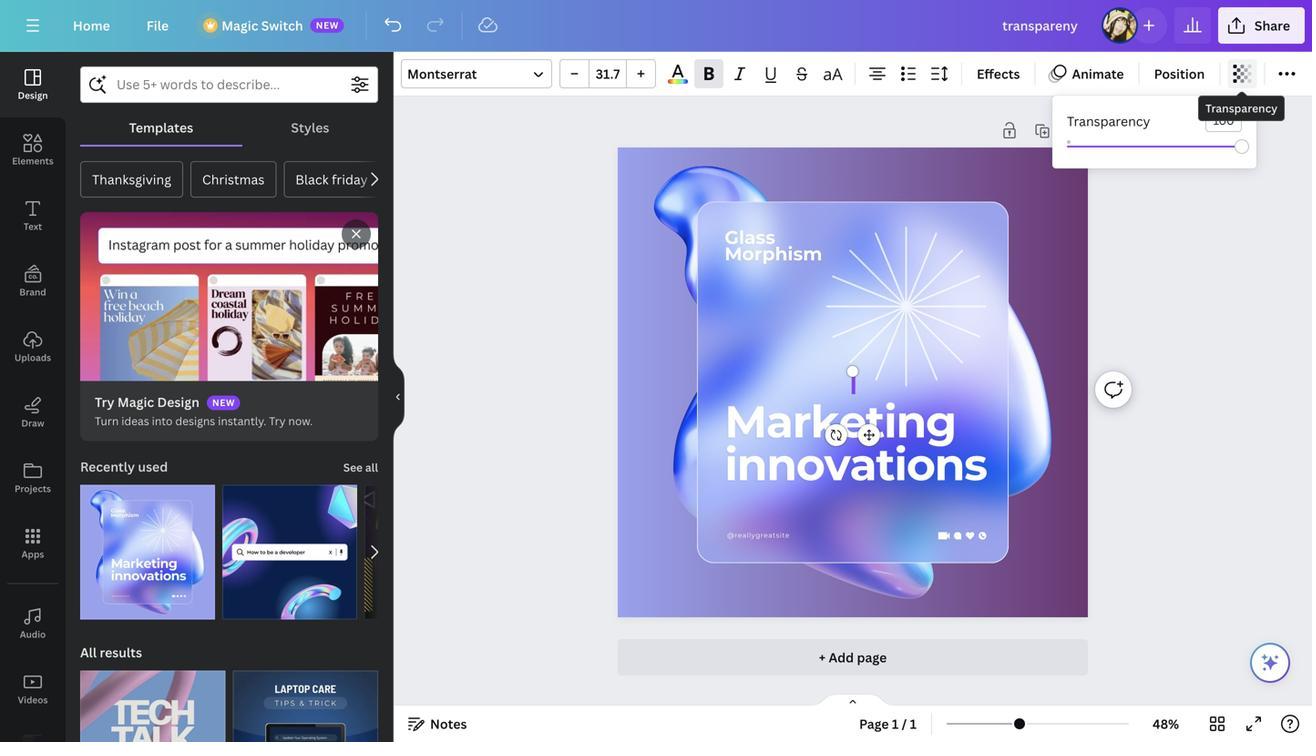 Task type: vqa. For each thing, say whether or not it's contained in the screenshot.
the bottom the 'Design'
yes



Task type: describe. For each thing, give the bounding box(es) containing it.
blue gradient vector tech texture electronic laptop care tips and trick image
[[233, 671, 378, 743]]

position
[[1154, 65, 1205, 82]]

into
[[152, 414, 173, 429]]

blue and white gradient tech instagram post image
[[80, 485, 215, 620]]

instantly.
[[218, 414, 266, 429]]

marketing
[[725, 394, 956, 449]]

modern abstract typography tech talk event instagram post image
[[80, 671, 226, 743]]

used
[[138, 458, 168, 476]]

modern abstract typography tech talk event instagram post group
[[80, 660, 226, 743]]

0 horizontal spatial transparency
[[1067, 113, 1150, 130]]

thanksgiving button
[[80, 161, 183, 198]]

recently
[[80, 458, 135, 476]]

turn
[[95, 414, 119, 429]]

hide image
[[393, 354, 405, 441]]

now.
[[288, 414, 313, 429]]

projects
[[15, 483, 51, 495]]

brand
[[19, 286, 46, 298]]

magic inside main menu bar
[[222, 17, 258, 34]]

brand button
[[0, 249, 66, 314]]

48%
[[1153, 716, 1179, 733]]

0 horizontal spatial new
[[212, 397, 235, 409]]

friday
[[332, 171, 368, 188]]

ideas
[[121, 414, 149, 429]]

1 1 from the left
[[892, 716, 899, 733]]

+
[[819, 649, 826, 667]]

/
[[902, 716, 907, 733]]

audio button
[[0, 591, 66, 657]]

animate button
[[1043, 59, 1131, 88]]

color range image
[[668, 79, 688, 84]]

file
[[146, 17, 169, 34]]

– – number field
[[595, 65, 620, 82]]

2 1 from the left
[[910, 716, 917, 733]]

black friday button
[[284, 161, 380, 198]]

instagram post for a summer holiday promo image
[[80, 212, 378, 381]]

+ add page
[[819, 649, 887, 667]]

blue gradient vector tech texture electronic laptop care tips and trick group
[[233, 660, 378, 743]]

text button
[[0, 183, 66, 249]]

videos
[[18, 694, 48, 707]]

1 vertical spatial magic
[[117, 394, 154, 411]]

home
[[73, 17, 110, 34]]

montserrat button
[[401, 59, 552, 88]]

videos button
[[0, 657, 66, 723]]

position button
[[1147, 59, 1212, 88]]

elements
[[12, 155, 54, 167]]

main menu bar
[[0, 0, 1312, 52]]

1 horizontal spatial transparency
[[1205, 101, 1278, 116]]

animate
[[1072, 65, 1124, 82]]

@reallygreatsite
[[727, 532, 790, 540]]

switch
[[261, 17, 303, 34]]

christmas button
[[190, 161, 276, 198]]

apps button
[[0, 511, 66, 577]]

draw button
[[0, 380, 66, 446]]

effects
[[977, 65, 1020, 82]]

1 horizontal spatial try
[[269, 414, 286, 429]]

blue and white gradient tech instagram post group
[[80, 474, 215, 620]]

effects button
[[969, 59, 1027, 88]]

glass
[[725, 226, 775, 249]]

designs
[[175, 414, 215, 429]]

uploads button
[[0, 314, 66, 380]]

magic switch
[[222, 17, 303, 34]]

add
[[829, 649, 854, 667]]

new inside main menu bar
[[316, 19, 339, 31]]

notes button
[[401, 710, 474, 739]]

turn ideas into designs instantly. try now.
[[95, 414, 313, 429]]

design button
[[0, 52, 66, 118]]

black
[[295, 171, 329, 188]]

canva assistant image
[[1259, 652, 1281, 674]]

page 1 / 1
[[859, 716, 917, 733]]

projects button
[[0, 446, 66, 511]]



Task type: locate. For each thing, give the bounding box(es) containing it.
side panel tab list
[[0, 52, 66, 743]]

0 horizontal spatial try
[[95, 394, 114, 411]]

try magic design
[[95, 394, 199, 411]]

show pages image
[[809, 693, 897, 708]]

0 horizontal spatial magic
[[117, 394, 154, 411]]

share
[[1255, 17, 1290, 34]]

0 vertical spatial try
[[95, 394, 114, 411]]

0 vertical spatial new
[[316, 19, 339, 31]]

magic up 'ideas'
[[117, 394, 154, 411]]

design up into
[[157, 394, 199, 411]]

magic
[[222, 17, 258, 34], [117, 394, 154, 411]]

thanksgiving
[[92, 171, 171, 188]]

styles
[[291, 119, 329, 136]]

0 horizontal spatial 1
[[892, 716, 899, 733]]

see all
[[343, 460, 378, 475]]

48% button
[[1136, 710, 1195, 739]]

Design title text field
[[988, 7, 1094, 44]]

1 horizontal spatial design
[[157, 394, 199, 411]]

1 vertical spatial design
[[157, 394, 199, 411]]

magic left switch
[[222, 17, 258, 34]]

1
[[892, 716, 899, 733], [910, 716, 917, 733]]

1 horizontal spatial 1
[[910, 716, 917, 733]]

design
[[18, 89, 48, 102], [157, 394, 199, 411]]

blue purple futuristic modern hologram 3d how to search bar tech instagram post group
[[222, 474, 357, 620]]

christmas
[[202, 171, 265, 188]]

Use 5+ words to describe... search field
[[117, 67, 342, 102]]

audio
[[20, 629, 46, 641]]

1 left /
[[892, 716, 899, 733]]

apps
[[22, 549, 44, 561]]

share button
[[1218, 7, 1305, 44]]

Transparency text field
[[1206, 111, 1241, 131]]

recently used
[[80, 458, 168, 476]]

1 right /
[[910, 716, 917, 733]]

0 vertical spatial design
[[18, 89, 48, 102]]

1 horizontal spatial magic
[[222, 17, 258, 34]]

innovations
[[725, 438, 987, 492]]

1 vertical spatial try
[[269, 414, 286, 429]]

transparency down animate
[[1067, 113, 1150, 130]]

all
[[80, 644, 97, 662]]

+ add page button
[[618, 640, 1088, 676]]

montserrat
[[407, 65, 477, 82]]

1 vertical spatial new
[[212, 397, 235, 409]]

text
[[24, 221, 42, 233]]

try up turn
[[95, 394, 114, 411]]

page
[[857, 649, 887, 667]]

1 horizontal spatial new
[[316, 19, 339, 31]]

0 vertical spatial magic
[[222, 17, 258, 34]]

new up instantly.
[[212, 397, 235, 409]]

see all button
[[341, 449, 380, 485]]

black friday
[[295, 171, 368, 188]]

design up elements button
[[18, 89, 48, 102]]

all
[[365, 460, 378, 475]]

magic media image
[[0, 723, 66, 743]]

new right switch
[[316, 19, 339, 31]]

see
[[343, 460, 363, 475]]

design inside button
[[18, 89, 48, 102]]

recently used button
[[78, 449, 170, 485]]

transparency
[[1205, 101, 1278, 116], [1067, 113, 1150, 130]]

new
[[316, 19, 339, 31], [212, 397, 235, 409]]

marketing innovations
[[725, 394, 987, 492]]

yellow black white sporty tennis match instagram post image
[[364, 485, 499, 620]]

glass morphism
[[725, 226, 822, 265]]

uploads
[[14, 352, 51, 364]]

home link
[[58, 7, 125, 44]]

elements button
[[0, 118, 66, 183]]

file button
[[132, 7, 183, 44]]

draw
[[21, 417, 44, 430]]

templates button
[[80, 110, 242, 145]]

try left 'now.'
[[269, 414, 286, 429]]

try
[[95, 394, 114, 411], [269, 414, 286, 429]]

all results
[[80, 644, 142, 662]]

styles button
[[242, 110, 378, 145]]

group
[[559, 59, 656, 88]]

0 horizontal spatial design
[[18, 89, 48, 102]]

blue purple futuristic modern hologram 3d how to search bar tech instagram post image
[[222, 485, 357, 620]]

templates
[[129, 119, 193, 136]]

notes
[[430, 716, 467, 733]]

page
[[859, 716, 889, 733]]

transparency down position popup button
[[1205, 101, 1278, 116]]

results
[[100, 644, 142, 662]]

morphism
[[725, 243, 822, 265]]



